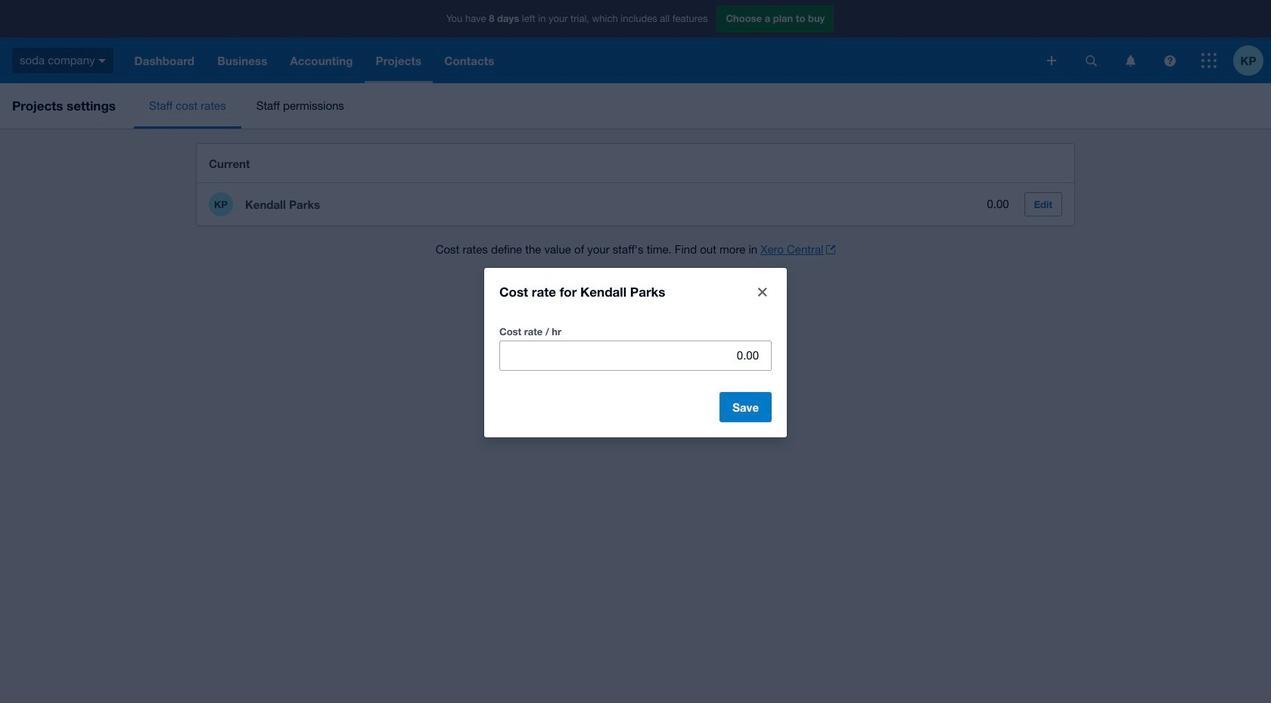 Task type: locate. For each thing, give the bounding box(es) containing it.
dialog
[[484, 268, 787, 437]]

svg image
[[1164, 55, 1176, 66], [1047, 56, 1056, 65]]

banner
[[0, 0, 1271, 83]]

svg image
[[1202, 53, 1217, 68], [1086, 55, 1097, 66], [1126, 55, 1136, 66], [99, 59, 106, 63]]



Task type: describe. For each thing, give the bounding box(es) containing it.
0.00 field
[[500, 341, 771, 370]]

0 horizontal spatial svg image
[[1047, 56, 1056, 65]]

1 horizontal spatial svg image
[[1164, 55, 1176, 66]]



Task type: vqa. For each thing, say whether or not it's contained in the screenshot.
0.00 FIELD
yes



